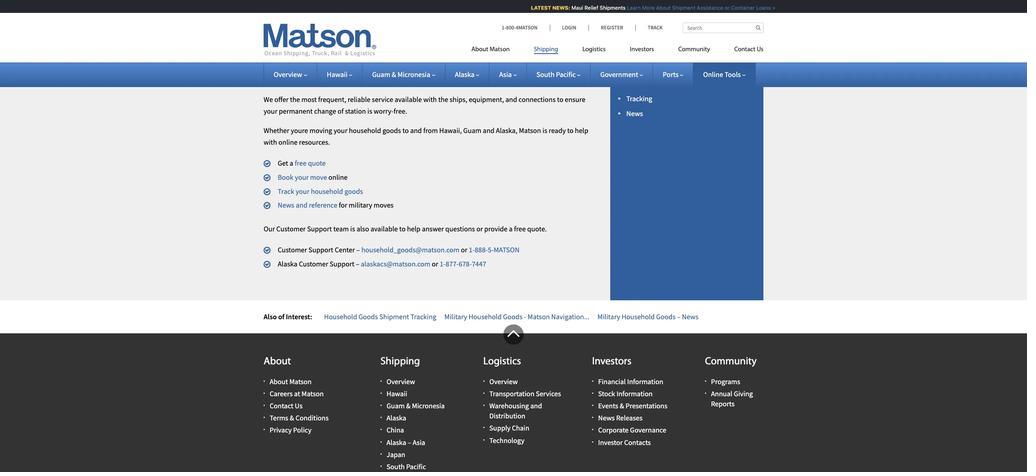 Task type: locate. For each thing, give the bounding box(es) containing it.
than
[[527, 63, 541, 73]]

us up terms & conditions link
[[295, 401, 303, 410]]

help right ready on the top
[[575, 126, 589, 135]]

2 we've from the left
[[570, 63, 588, 73]]

south pacific link down japan 'link'
[[387, 462, 426, 471]]

our down always
[[312, 75, 322, 84]]

1 vertical spatial investors
[[592, 357, 632, 367]]

south pacific link inside footer
[[387, 462, 426, 471]]

about matson link up asia link
[[472, 42, 522, 59]]

0 horizontal spatial the
[[290, 95, 300, 104]]

help
[[575, 126, 589, 135], [407, 224, 421, 234]]

1 horizontal spatial a
[[509, 224, 513, 234]]

1 horizontal spatial shipping
[[534, 46, 558, 53]]

1 vertical spatial contact
[[270, 401, 293, 410]]

alaska link
[[455, 70, 480, 79], [387, 413, 406, 423]]

1 vertical spatial logistics
[[483, 357, 521, 367]]

household for military household goods
[[325, 35, 411, 59]]

pacific down alaska – asia link
[[406, 462, 426, 471]]

and
[[346, 75, 357, 84], [506, 95, 517, 104], [410, 126, 422, 135], [483, 126, 495, 135], [296, 201, 308, 210], [531, 401, 542, 410]]

us
[[757, 46, 764, 53], [295, 401, 303, 410]]

resources.
[[299, 138, 330, 147]]

quote.
[[527, 224, 547, 234]]

logistics inside footer
[[483, 357, 521, 367]]

household goods shipment tracking link
[[324, 312, 437, 321]]

to left support
[[432, 63, 438, 73]]

goods for military household goods links
[[692, 37, 717, 48]]

a right get on the left
[[290, 158, 293, 168]]

0 vertical spatial alaska link
[[455, 70, 480, 79]]

0 horizontal spatial help
[[407, 224, 421, 234]]

free up book your move link
[[295, 158, 307, 168]]

is inside at matson, we've always understood that our mission is to support your mission – more than just talk, we've put our people, our assets, and our resources behind your move.
[[425, 63, 430, 73]]

investors up financial
[[592, 357, 632, 367]]

0 vertical spatial support
[[307, 224, 332, 234]]

1 vertical spatial about matson link
[[270, 377, 312, 386]]

1 horizontal spatial we've
[[570, 63, 588, 73]]

hawaii inside overview hawaii guam & micronesia alaska china alaska – asia japan south pacific
[[387, 389, 407, 398]]

the up 'permanent'
[[290, 95, 300, 104]]

pacific
[[556, 70, 576, 79], [406, 462, 426, 471]]

to up customer support center – household_goods@matson.com or 1-888-5-matson
[[399, 224, 406, 234]]

1-
[[502, 24, 506, 31], [469, 245, 475, 254], [440, 259, 446, 268]]

hawaii link up china 'link'
[[387, 389, 407, 398]]

hawaii up china 'link'
[[387, 389, 407, 398]]

0 horizontal spatial contact
[[270, 401, 293, 410]]

micronesia inside overview hawaii guam & micronesia alaska china alaska – asia japan south pacific
[[412, 401, 445, 410]]

0 vertical spatial guam & micronesia link
[[372, 70, 435, 79]]

1 vertical spatial community
[[705, 357, 757, 367]]

privacy
[[270, 426, 292, 435]]

0 vertical spatial track
[[648, 24, 663, 31]]

move.
[[439, 75, 458, 84]]

0 horizontal spatial of
[[278, 312, 285, 321]]

1 vertical spatial south
[[387, 462, 405, 471]]

1 horizontal spatial overview
[[387, 377, 415, 386]]

0 horizontal spatial free
[[295, 158, 307, 168]]

1 horizontal spatial help
[[575, 126, 589, 135]]

information
[[627, 377, 663, 386], [617, 389, 653, 398]]

household_goods@matson.com link
[[361, 245, 460, 254]]

contact inside top menu navigation
[[734, 46, 756, 53]]

investors inside footer
[[592, 357, 632, 367]]

to inside at matson, we've always understood that our mission is to support your mission – more than just talk, we've put our people, our assets, and our resources behind your move.
[[432, 63, 438, 73]]

military
[[349, 201, 372, 210]]

events & presentations link
[[598, 401, 668, 410]]

0 horizontal spatial shipping
[[381, 357, 420, 367]]

1 horizontal spatial contact us link
[[722, 42, 764, 59]]

1- left 678-
[[440, 259, 446, 268]]

0 horizontal spatial online
[[279, 138, 298, 147]]

matson up at
[[289, 377, 312, 386]]

0 horizontal spatial hawaii
[[327, 70, 348, 79]]

1- for 5-
[[469, 245, 475, 254]]

0 horizontal spatial overview
[[274, 70, 302, 79]]

contact us link down careers
[[270, 401, 303, 410]]

military household goods links
[[619, 37, 739, 48]]

hawaii up frequent,
[[327, 70, 348, 79]]

matson
[[490, 46, 510, 53], [519, 126, 541, 135], [528, 312, 550, 321], [289, 377, 312, 386], [302, 389, 324, 398]]

stock information link
[[598, 389, 653, 398]]

>
[[768, 4, 771, 11]]

our down understood
[[359, 75, 369, 84]]

your down the we
[[264, 106, 277, 116]]

888-
[[475, 245, 488, 254]]

corporate governance link
[[598, 426, 666, 435]]

1 horizontal spatial logistics
[[583, 46, 606, 53]]

2 horizontal spatial overview
[[489, 377, 518, 386]]

1 horizontal spatial overview link
[[387, 377, 415, 386]]

government link
[[600, 70, 643, 79]]

1 vertical spatial contact us link
[[270, 401, 303, 410]]

about for about matson
[[472, 46, 488, 53]]

assets,
[[324, 75, 344, 84]]

0 horizontal spatial us
[[295, 401, 303, 410]]

mission up behind
[[400, 63, 424, 73]]

supply chain link
[[489, 424, 530, 433]]

0 vertical spatial customer
[[276, 224, 306, 234]]

a right provide
[[509, 224, 513, 234]]

and inside we offer the most frequent, reliable service available with the ships, equipment, and connections to ensure your permanent change of station is worry-free.
[[506, 95, 517, 104]]

free left quote.
[[514, 224, 526, 234]]

financial information stock information events & presentations news releases corporate governance investor contacts
[[598, 377, 668, 447]]

customer for alaska
[[299, 259, 328, 268]]

available
[[395, 95, 422, 104], [371, 224, 398, 234]]

0 vertical spatial help
[[575, 126, 589, 135]]

is left support
[[425, 63, 430, 73]]

south pacific link down "shipping" link
[[537, 70, 581, 79]]

contact down careers
[[270, 401, 293, 410]]

we've up people,
[[297, 63, 314, 73]]

military household goods links section
[[600, 17, 774, 300]]

guam inside overview hawaii guam & micronesia alaska china alaska – asia japan south pacific
[[387, 401, 405, 410]]

matson inside about matson link
[[490, 46, 510, 53]]

& inside overview hawaii guam & micronesia alaska china alaska – asia japan south pacific
[[406, 401, 411, 410]]

warehousing
[[489, 401, 529, 410]]

overview
[[274, 70, 302, 79], [387, 377, 415, 386], [489, 377, 518, 386]]

mission down about matson
[[480, 63, 504, 73]]

to left ensure at the right of the page
[[557, 95, 564, 104]]

1 horizontal spatial free
[[514, 224, 526, 234]]

2 vertical spatial customer
[[299, 259, 328, 268]]

overview link
[[274, 70, 307, 79], [387, 377, 415, 386], [489, 377, 518, 386]]

us down search image
[[757, 46, 764, 53]]

1 vertical spatial shipping
[[381, 357, 420, 367]]

conditions
[[296, 413, 329, 423]]

news and reference link
[[278, 201, 337, 210]]

0 vertical spatial contact us link
[[722, 42, 764, 59]]

guam & micronesia link inside footer
[[387, 401, 445, 410]]

1 horizontal spatial with
[[423, 95, 437, 104]]

None search field
[[683, 23, 764, 33]]

community up online
[[678, 46, 710, 53]]

1- down customer inputing information via laptop to matson's online tools. image
[[502, 24, 506, 31]]

support for team
[[307, 224, 332, 234]]

0 horizontal spatial logistics
[[483, 357, 521, 367]]

interest:
[[286, 312, 312, 321]]

0 horizontal spatial we've
[[297, 63, 314, 73]]

1 vertical spatial guam & micronesia link
[[387, 401, 445, 410]]

quote
[[308, 158, 326, 168]]

and down transportation services link
[[531, 401, 542, 410]]

support
[[439, 63, 463, 73]]

tracking link
[[627, 94, 652, 103]]

0 vertical spatial south pacific link
[[537, 70, 581, 79]]

the left "ships,"
[[438, 95, 448, 104]]

0 horizontal spatial alaska link
[[387, 413, 406, 423]]

available right also
[[371, 224, 398, 234]]

1 horizontal spatial of
[[338, 106, 344, 116]]

0 horizontal spatial asia
[[413, 438, 425, 447]]

goods down 'worry-'
[[383, 126, 401, 135]]

goods for military household goods - matson navigation...
[[503, 312, 523, 321]]

0 vertical spatial online
[[279, 138, 298, 147]]

and down understood
[[346, 75, 357, 84]]

investors up welcome link
[[630, 46, 654, 53]]

1 mission from the left
[[400, 63, 424, 73]]

support down center
[[330, 259, 355, 268]]

&
[[392, 70, 396, 79], [406, 401, 411, 410], [620, 401, 624, 410], [290, 413, 294, 423]]

alaska link for china 'link'
[[387, 413, 406, 423]]

2 vertical spatial guam
[[387, 401, 405, 410]]

south pacific
[[537, 70, 576, 79]]

is left 'worry-'
[[368, 106, 372, 116]]

0 vertical spatial community
[[678, 46, 710, 53]]

your right moving
[[334, 126, 348, 135]]

1 vertical spatial customer
[[278, 245, 307, 254]]

careers at matson link
[[270, 389, 324, 398]]

and right equipment,
[[506, 95, 517, 104]]

of down frequent,
[[338, 106, 344, 116]]

our
[[264, 224, 275, 234]]

community inside footer
[[705, 357, 757, 367]]

backtop image
[[504, 325, 524, 345]]

community up programs link
[[705, 357, 757, 367]]

0 vertical spatial logistics
[[583, 46, 606, 53]]

hawaii link
[[327, 70, 352, 79], [387, 389, 407, 398]]

1 vertical spatial a
[[509, 224, 513, 234]]

household for military household goods – news
[[622, 312, 655, 321]]

household up reference
[[311, 187, 343, 196]]

supply
[[489, 424, 511, 433]]

matson down 800-
[[490, 46, 510, 53]]

search image
[[756, 25, 761, 30]]

1 vertical spatial hawaii
[[387, 389, 407, 398]]

news inside financial information stock information events & presentations news releases corporate governance investor contacts
[[598, 413, 615, 423]]

track down book
[[278, 187, 294, 196]]

online
[[279, 138, 298, 147], [329, 173, 348, 182]]

& up news releases link
[[620, 401, 624, 410]]

tracking
[[627, 94, 652, 103], [411, 312, 437, 321]]

your down get a free quote
[[295, 173, 309, 182]]

get
[[278, 158, 288, 168]]

our customer support team is also available to help answer questions or provide a free quote.
[[264, 224, 547, 234]]

also of interest:
[[264, 312, 312, 321]]

news
[[627, 109, 643, 118], [278, 201, 294, 210], [682, 312, 699, 321], [598, 413, 615, 423]]

help left answer at the top left
[[407, 224, 421, 234]]

online right move
[[329, 173, 348, 182]]

1- up 678-
[[469, 245, 475, 254]]

customer for our
[[276, 224, 306, 234]]

guam up "service"
[[372, 70, 390, 79]]

overview inside overview hawaii guam & micronesia alaska china alaska – asia japan south pacific
[[387, 377, 415, 386]]

0 vertical spatial household
[[349, 126, 381, 135]]

1-800-4matson link
[[502, 24, 550, 31]]

or left the container
[[721, 4, 726, 11]]

south left 'talk,'
[[537, 70, 555, 79]]

matson right alaska,
[[519, 126, 541, 135]]

alaska link up "ships,"
[[455, 70, 480, 79]]

rate link
[[627, 79, 640, 88]]

shipping inside top menu navigation
[[534, 46, 558, 53]]

support
[[307, 224, 332, 234], [309, 245, 333, 254], [330, 259, 355, 268]]

us inside top menu navigation
[[757, 46, 764, 53]]

at
[[294, 389, 300, 398]]

with down whether
[[264, 138, 277, 147]]

about matson link for "shipping" link
[[472, 42, 522, 59]]

overview hawaii guam & micronesia alaska china alaska – asia japan south pacific
[[387, 377, 445, 471]]

with down at matson, we've always understood that our mission is to support your mission – more than just talk, we've put our people, our assets, and our resources behind your move.
[[423, 95, 437, 104]]

learn more about shipment assistance or container loans > link
[[623, 4, 771, 11]]

matson right -
[[528, 312, 550, 321]]

your inside whether youre moving your household goods to and from hawaii, guam and alaska, matson is ready to help with online resources.
[[334, 126, 348, 135]]

contact
[[734, 46, 756, 53], [270, 401, 293, 410]]

goods up military
[[345, 187, 363, 196]]

is left ready on the top
[[543, 126, 547, 135]]

careers
[[270, 389, 293, 398]]

about for about matson careers at matson contact us terms & conditions privacy policy
[[270, 377, 288, 386]]

answer
[[422, 224, 444, 234]]

military household goods – news link
[[598, 312, 699, 321]]

0 horizontal spatial hawaii link
[[327, 70, 352, 79]]

with inside whether youre moving your household goods to and from hawaii, guam and alaska, matson is ready to help with online resources.
[[264, 138, 277, 147]]

about inside top menu navigation
[[472, 46, 488, 53]]

1 vertical spatial alaska link
[[387, 413, 406, 423]]

support left team
[[307, 224, 332, 234]]

1 vertical spatial micronesia
[[412, 401, 445, 410]]

1 horizontal spatial us
[[757, 46, 764, 53]]

0 vertical spatial hawaii link
[[327, 70, 352, 79]]

asia inside overview hawaii guam & micronesia alaska china alaska – asia japan south pacific
[[413, 438, 425, 447]]

0 vertical spatial south
[[537, 70, 555, 79]]

1 horizontal spatial tracking
[[627, 94, 652, 103]]

1 vertical spatial household
[[311, 187, 343, 196]]

1 vertical spatial track
[[278, 187, 294, 196]]

0 vertical spatial contact
[[734, 46, 756, 53]]

book
[[278, 173, 294, 182]]

goods inside section
[[692, 37, 717, 48]]

contact us link up tools
[[722, 42, 764, 59]]

overview inside overview transportation services warehousing and distribution supply chain technology
[[489, 377, 518, 386]]

center
[[335, 245, 355, 254]]

0 vertical spatial tracking
[[627, 94, 652, 103]]

0 horizontal spatial south
[[387, 462, 405, 471]]

south
[[537, 70, 555, 79], [387, 462, 405, 471]]

guam inside whether youre moving your household goods to and from hawaii, guam and alaska, matson is ready to help with online resources.
[[463, 126, 482, 135]]

pacific inside overview hawaii guam & micronesia alaska china alaska – asia japan south pacific
[[406, 462, 426, 471]]

household down station
[[349, 126, 381, 135]]

online down youre
[[279, 138, 298, 147]]

pacific right just
[[556, 70, 576, 79]]

community inside top menu navigation
[[678, 46, 710, 53]]

household inside section
[[649, 37, 691, 48]]

& up alaska – asia link
[[406, 401, 411, 410]]

1 vertical spatial guam
[[463, 126, 482, 135]]

we offer the most frequent, reliable service available with the ships, equipment, and connections to ensure your permanent change of station is worry-free.
[[264, 95, 586, 116]]

2 horizontal spatial 1-
[[502, 24, 506, 31]]

0 vertical spatial about matson link
[[472, 42, 522, 59]]

questions
[[445, 224, 475, 234]]

information up 'stock information' link in the bottom right of the page
[[627, 377, 663, 386]]

1 horizontal spatial hawaii link
[[387, 389, 407, 398]]

1 vertical spatial us
[[295, 401, 303, 410]]

0 horizontal spatial about matson link
[[270, 377, 312, 386]]

logistics down register link
[[583, 46, 606, 53]]

tracking inside military household goods links section
[[627, 94, 652, 103]]

login
[[562, 24, 576, 31]]

0 vertical spatial us
[[757, 46, 764, 53]]

military for military household goods
[[264, 35, 321, 59]]

south down japan 'link'
[[387, 462, 405, 471]]

1 vertical spatial tracking
[[411, 312, 437, 321]]

logistics inside top menu navigation
[[583, 46, 606, 53]]

customer
[[276, 224, 306, 234], [278, 245, 307, 254], [299, 259, 328, 268]]

hawaii link for asia link
[[327, 70, 352, 79]]

guam right "hawaii,"
[[463, 126, 482, 135]]

support left center
[[309, 245, 333, 254]]

– inside overview hawaii guam & micronesia alaska china alaska – asia japan south pacific
[[408, 438, 411, 447]]

overview for overview
[[274, 70, 302, 79]]

welcome link
[[627, 63, 654, 73]]

1 vertical spatial help
[[407, 224, 421, 234]]

about inside about matson careers at matson contact us terms & conditions privacy policy
[[270, 377, 288, 386]]

assistance
[[693, 4, 719, 11]]

hawaii link up frequent,
[[327, 70, 352, 79]]

1 horizontal spatial contact
[[734, 46, 756, 53]]

contact up tools
[[734, 46, 756, 53]]

alaska link up china 'link'
[[387, 413, 406, 423]]

0 vertical spatial available
[[395, 95, 422, 104]]

shipping link
[[522, 42, 571, 59]]

0 vertical spatial of
[[338, 106, 344, 116]]

0 vertical spatial goods
[[383, 126, 401, 135]]

about matson link up careers at matson link
[[270, 377, 312, 386]]

warehousing and distribution link
[[489, 401, 542, 421]]

0 horizontal spatial pacific
[[406, 462, 426, 471]]

navigation...
[[551, 312, 590, 321]]

information up events & presentations link
[[617, 389, 653, 398]]

0 horizontal spatial south pacific link
[[387, 462, 426, 471]]

we've right 'talk,'
[[570, 63, 588, 73]]

reports
[[711, 399, 735, 408]]

a
[[290, 158, 293, 168], [509, 224, 513, 234]]

get a free quote
[[278, 158, 326, 168]]

of right also
[[278, 312, 285, 321]]

matson
[[494, 245, 520, 254]]

0 horizontal spatial track
[[278, 187, 294, 196]]

is inside whether youre moving your household goods to and from hawaii, guam and alaska, matson is ready to help with online resources.
[[543, 126, 547, 135]]

& up privacy policy link
[[290, 413, 294, 423]]

0 vertical spatial asia
[[499, 70, 512, 79]]

goods for military household goods – news
[[656, 312, 676, 321]]

678-
[[459, 259, 472, 268]]

micronesia
[[398, 70, 430, 79], [412, 401, 445, 410]]

track your household goods link
[[278, 187, 363, 196]]

and left alaska,
[[483, 126, 495, 135]]

& inside financial information stock information events & presentations news releases corporate governance investor contacts
[[620, 401, 624, 410]]

governance
[[630, 426, 666, 435]]

1 horizontal spatial mission
[[480, 63, 504, 73]]

overview for overview hawaii guam & micronesia alaska china alaska – asia japan south pacific
[[387, 377, 415, 386]]

annual giving reports link
[[711, 389, 753, 408]]

moves
[[374, 201, 394, 210]]

footer
[[0, 325, 1027, 472]]

0 vertical spatial shipment
[[668, 4, 691, 11]]

1 vertical spatial south pacific link
[[387, 462, 426, 471]]

online
[[703, 70, 723, 79]]

guam up china
[[387, 401, 405, 410]]

links
[[718, 37, 739, 48]]

track down latest news: maui relief shipments learn more about shipment assistance or container loans >
[[648, 24, 663, 31]]

1 we've from the left
[[297, 63, 314, 73]]

7447
[[472, 259, 486, 268]]

about for about
[[264, 357, 291, 367]]

military inside section
[[619, 37, 648, 48]]

– for customer support center – household_goods@matson.com or 1-888-5-matson
[[356, 245, 360, 254]]

team
[[333, 224, 349, 234]]

available up free.
[[395, 95, 422, 104]]

1 horizontal spatial 1-
[[469, 245, 475, 254]]

south pacific link
[[537, 70, 581, 79], [387, 462, 426, 471]]

about matson link for careers at matson link
[[270, 377, 312, 386]]

goods
[[383, 126, 401, 135], [345, 187, 363, 196]]



Task type: describe. For each thing, give the bounding box(es) containing it.
alaskacs@matson.com link
[[361, 259, 431, 268]]

register link
[[589, 24, 635, 31]]

1-888-5-matson link
[[469, 245, 520, 254]]

just
[[543, 63, 554, 73]]

0 vertical spatial a
[[290, 158, 293, 168]]

china
[[387, 426, 404, 435]]

household inside whether youre moving your household goods to and from hawaii, guam and alaska, matson is ready to help with online resources.
[[349, 126, 381, 135]]

your right support
[[465, 63, 479, 73]]

at matson, we've always understood that our mission is to support your mission – more than just talk, we've put our people, our assets, and our resources behind your move.
[[264, 63, 588, 84]]

south inside overview hawaii guam & micronesia alaska china alaska – asia japan south pacific
[[387, 462, 405, 471]]

corporate
[[598, 426, 629, 435]]

provide
[[484, 224, 508, 234]]

with inside we offer the most frequent, reliable service available with the ships, equipment, and connections to ensure your permanent change of station is worry-free.
[[423, 95, 437, 104]]

worry-
[[374, 106, 394, 116]]

and inside overview transportation services warehousing and distribution supply chain technology
[[531, 401, 542, 410]]

from
[[423, 126, 438, 135]]

and inside at matson, we've always understood that our mission is to support your mission – more than just talk, we've put our people, our assets, and our resources behind your move.
[[346, 75, 357, 84]]

help inside whether youre moving your household goods to and from hawaii, guam and alaska, matson is ready to help with online resources.
[[575, 126, 589, 135]]

overview link for shipping
[[387, 377, 415, 386]]

0 vertical spatial hawaii
[[327, 70, 348, 79]]

of inside we offer the most frequent, reliable service available with the ships, equipment, and connections to ensure your permanent change of station is worry-free.
[[338, 106, 344, 116]]

news:
[[548, 4, 566, 11]]

news inside military household goods links section
[[627, 109, 643, 118]]

1 vertical spatial support
[[309, 245, 333, 254]]

your down book your move link
[[296, 187, 309, 196]]

online inside whether youre moving your household goods to and from hawaii, guam and alaska, matson is ready to help with online resources.
[[279, 138, 298, 147]]

news and reference for military moves
[[278, 201, 394, 210]]

blue matson logo with ocean, shipping, truck, rail and logistics written beneath it. image
[[264, 24, 377, 57]]

your left 'move.'
[[424, 75, 438, 84]]

container
[[727, 4, 751, 11]]

or left provide
[[477, 224, 483, 234]]

alaska link for asia link
[[455, 70, 480, 79]]

that
[[375, 63, 387, 73]]

whether youre moving your household goods to and from hawaii, guam and alaska, matson is ready to help with online resources.
[[264, 126, 589, 147]]

move
[[310, 173, 327, 182]]

about matson
[[472, 46, 510, 53]]

for
[[339, 201, 347, 210]]

and left reference
[[296, 201, 308, 210]]

reliable
[[348, 95, 371, 104]]

reference
[[309, 201, 337, 210]]

military household goods
[[264, 35, 466, 59]]

customer inputing information via laptop to matson's online tools. image
[[0, 0, 1027, 17]]

1 vertical spatial of
[[278, 312, 285, 321]]

overview link for logistics
[[489, 377, 518, 386]]

behind
[[401, 75, 422, 84]]

track for track link
[[648, 24, 663, 31]]

also
[[357, 224, 369, 234]]

available inside we offer the most frequent, reliable service available with the ships, equipment, and connections to ensure your permanent change of station is worry-free.
[[395, 95, 422, 104]]

alaska,
[[496, 126, 518, 135]]

guam & micronesia link for hawaii "link" for asia link
[[372, 70, 435, 79]]

matson right at
[[302, 389, 324, 398]]

financial
[[598, 377, 626, 386]]

news releases link
[[598, 413, 643, 423]]

– inside at matson, we've always understood that our mission is to support your mission – more than just talk, we've put our people, our assets, and our resources behind your move.
[[505, 63, 508, 73]]

0 horizontal spatial contact us link
[[270, 401, 303, 410]]

investor
[[598, 438, 623, 447]]

to down free.
[[403, 126, 409, 135]]

policy
[[293, 426, 312, 435]]

hawaii link for china 'link'
[[387, 389, 407, 398]]

alaska – asia link
[[387, 438, 425, 447]]

releases
[[616, 413, 643, 423]]

top menu navigation
[[472, 42, 764, 59]]

giving
[[734, 389, 753, 398]]

0 vertical spatial 1-
[[502, 24, 506, 31]]

– for military household goods – news
[[677, 312, 681, 321]]

investors inside top menu navigation
[[630, 46, 654, 53]]

about matson careers at matson contact us terms & conditions privacy policy
[[270, 377, 329, 435]]

0 horizontal spatial overview link
[[274, 70, 307, 79]]

welcome
[[627, 63, 654, 73]]

household_goods@matson.com
[[361, 245, 460, 254]]

us inside about matson careers at matson contact us terms & conditions privacy policy
[[295, 401, 303, 410]]

0 horizontal spatial household
[[311, 187, 343, 196]]

service
[[372, 95, 393, 104]]

ships,
[[450, 95, 467, 104]]

to right ready on the top
[[567, 126, 574, 135]]

events
[[598, 401, 618, 410]]

1 vertical spatial information
[[617, 389, 653, 398]]

more
[[510, 63, 526, 73]]

household for military household goods - matson navigation...
[[469, 312, 502, 321]]

alaskacs@matson.com
[[361, 259, 431, 268]]

change
[[314, 106, 336, 116]]

0 vertical spatial information
[[627, 377, 663, 386]]

support for –
[[330, 259, 355, 268]]

1 horizontal spatial south
[[537, 70, 555, 79]]

transportation services link
[[489, 389, 561, 398]]

asia link
[[499, 70, 517, 79]]

contact us
[[734, 46, 764, 53]]

rate
[[627, 79, 640, 88]]

1 horizontal spatial south pacific link
[[537, 70, 581, 79]]

transportation
[[489, 389, 535, 398]]

goods for military household goods
[[415, 35, 466, 59]]

our right that
[[388, 63, 399, 73]]

1 vertical spatial available
[[371, 224, 398, 234]]

– for alaska customer support – alaskacs@matson.com or 1-877-678-7447
[[356, 259, 359, 268]]

online tools
[[703, 70, 741, 79]]

is left also
[[350, 224, 355, 234]]

1 the from the left
[[290, 95, 300, 104]]

1 vertical spatial free
[[514, 224, 526, 234]]

news link
[[627, 109, 643, 118]]

ports
[[663, 70, 679, 79]]

your inside we offer the most frequent, reliable service available with the ships, equipment, and connections to ensure your permanent change of station is worry-free.
[[264, 106, 277, 116]]

Search search field
[[683, 23, 764, 33]]

logistics link
[[571, 42, 618, 59]]

0 horizontal spatial goods
[[345, 187, 363, 196]]

overview transportation services warehousing and distribution supply chain technology
[[489, 377, 561, 445]]

to inside we offer the most frequent, reliable service available with the ships, equipment, and connections to ensure your permanent change of station is worry-free.
[[557, 95, 564, 104]]

terms & conditions link
[[270, 413, 329, 423]]

military household goods - matson navigation... link
[[445, 312, 590, 321]]

loans
[[752, 4, 767, 11]]

track for track your household goods
[[278, 187, 294, 196]]

2 the from the left
[[438, 95, 448, 104]]

1 horizontal spatial online
[[329, 173, 348, 182]]

military for military household goods links
[[619, 37, 648, 48]]

1 horizontal spatial asia
[[499, 70, 512, 79]]

resources
[[370, 75, 400, 84]]

-
[[524, 312, 526, 321]]

customer support center – household_goods@matson.com or 1-888-5-matson
[[278, 245, 520, 254]]

frequent,
[[318, 95, 346, 104]]

matson inside whether youre moving your household goods to and from hawaii, guam and alaska, matson is ready to help with online resources.
[[519, 126, 541, 135]]

ensure
[[565, 95, 586, 104]]

is inside we offer the most frequent, reliable service available with the ships, equipment, and connections to ensure your permanent change of station is worry-free.
[[368, 106, 372, 116]]

alaska customer support – alaskacs@matson.com or 1-877-678-7447
[[278, 259, 486, 268]]

guam & micronesia link for hawaii "link" for china 'link'
[[387, 401, 445, 410]]

overview for overview transportation services warehousing and distribution supply chain technology
[[489, 377, 518, 386]]

register
[[601, 24, 623, 31]]

always
[[316, 63, 337, 73]]

or up 678-
[[461, 245, 468, 254]]

also
[[264, 312, 277, 321]]

offer
[[274, 95, 289, 104]]

track link
[[635, 24, 663, 31]]

1 horizontal spatial pacific
[[556, 70, 576, 79]]

0 vertical spatial micronesia
[[398, 70, 430, 79]]

whether
[[264, 126, 289, 135]]

stock
[[598, 389, 615, 398]]

privacy policy link
[[270, 426, 312, 435]]

our right put
[[276, 75, 286, 84]]

goods inside whether youre moving your household goods to and from hawaii, guam and alaska, matson is ready to help with online resources.
[[383, 126, 401, 135]]

programs
[[711, 377, 740, 386]]

household for military household goods links
[[649, 37, 691, 48]]

programs link
[[711, 377, 740, 386]]

shipping inside footer
[[381, 357, 420, 367]]

0 horizontal spatial shipment
[[380, 312, 409, 321]]

& inside about matson careers at matson contact us terms & conditions privacy policy
[[290, 413, 294, 423]]

military for military household goods – news
[[598, 312, 620, 321]]

1- for 678-
[[440, 259, 446, 268]]

presentations
[[626, 401, 668, 410]]

and left from
[[410, 126, 422, 135]]

4matson
[[516, 24, 538, 31]]

0 vertical spatial guam
[[372, 70, 390, 79]]

contact inside about matson careers at matson contact us terms & conditions privacy policy
[[270, 401, 293, 410]]

ports link
[[663, 70, 684, 79]]

community link
[[666, 42, 722, 59]]

footer containing about
[[0, 325, 1027, 472]]

& right that
[[392, 70, 396, 79]]

terms
[[270, 413, 288, 423]]

hawaii,
[[439, 126, 462, 135]]

moving
[[310, 126, 332, 135]]

free quote link
[[295, 158, 326, 168]]

or left 877-
[[432, 259, 438, 268]]

military for military household goods - matson navigation...
[[445, 312, 467, 321]]

distribution
[[489, 411, 526, 421]]

2 mission from the left
[[480, 63, 504, 73]]



Task type: vqa. For each thing, say whether or not it's contained in the screenshot.
THE 'TO' within the we offer the most frequent, reliable service available with the ships, equipment, and connections to ensure your permanent change of station is worry-free.
yes



